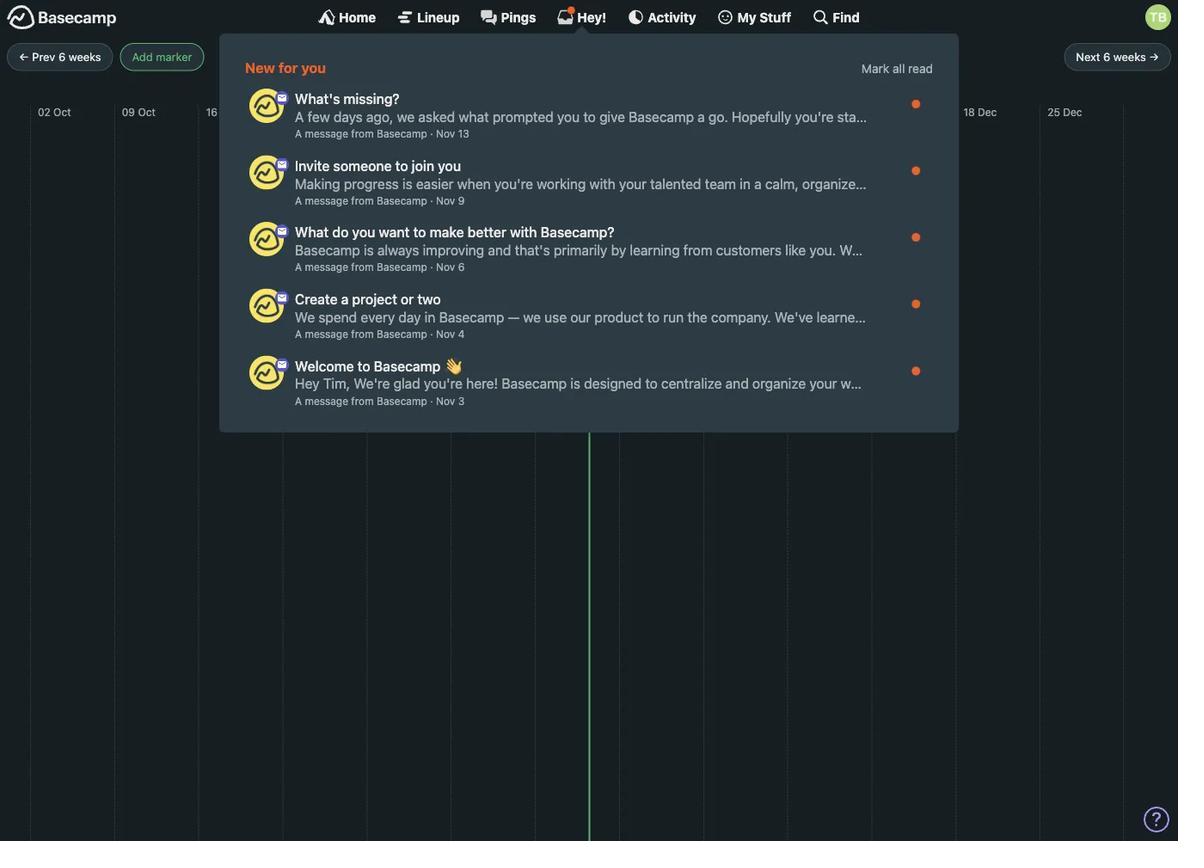Task type: vqa. For each thing, say whether or not it's contained in the screenshot.
the bottommost the 13
yes



Task type: describe. For each thing, give the bounding box(es) containing it.
a left visual
[[546, 269, 553, 286]]

lineup!
[[490, 230, 550, 250]]

welcome for welcome to the lineup!
[[360, 230, 435, 250]]

oct for 09 oct
[[138, 106, 156, 118]]

30
[[374, 106, 387, 118]]

start/end
[[389, 324, 445, 341]]

what's missing?
[[295, 91, 400, 107]]

13 nov
[[543, 106, 576, 118]]

new for you
[[245, 59, 326, 76]]

1 vertical spatial the
[[640, 324, 660, 341]]

who's
[[775, 269, 811, 286]]

with
[[510, 224, 537, 240]]

nov 6 element
[[436, 261, 465, 273]]

mark
[[862, 61, 889, 76]]

from for project
[[351, 328, 374, 340]]

a for welcome to basecamp 👋
[[295, 395, 302, 407]]

invite someone to join you
[[295, 157, 461, 174]]

add start/end dates to a project link
[[360, 324, 558, 341]]

onboarding image for invite someone to join you
[[275, 158, 289, 172]]

find
[[833, 9, 860, 25]]

nov 3 element
[[436, 395, 465, 407]]

02
[[38, 106, 51, 118]]

a message from basecamp nov 13
[[295, 128, 469, 140]]

06 nov
[[459, 106, 494, 118]]

end.
[[647, 290, 675, 306]]

home link
[[318, 9, 376, 26]]

read
[[908, 61, 933, 76]]

from for to
[[351, 194, 374, 206]]

for inside main "element"
[[279, 59, 298, 76]]

a for what do you want to make better with basecamp?
[[295, 261, 302, 273]]

working
[[360, 290, 410, 306]]

what do you want to make better with basecamp?
[[295, 224, 614, 240]]

1 weeks from the left
[[69, 50, 101, 63]]

nov 9 element
[[436, 194, 465, 206]]

to left view
[[561, 324, 574, 341]]

11 dec
[[879, 106, 911, 118]]

play,
[[743, 269, 771, 286]]

stuff
[[760, 9, 792, 25]]

04 dec
[[795, 106, 830, 118]]

onboarding image for what do you want to make better with basecamp?
[[275, 225, 289, 238]]

→
[[1149, 50, 1159, 63]]

project inside main "element"
[[352, 291, 397, 307]]

0 horizontal spatial the
[[459, 230, 486, 250]]

when
[[497, 290, 530, 306]]

mark all read button
[[862, 60, 933, 78]]

to right dates
[[487, 324, 500, 341]]

marker
[[156, 50, 192, 63]]

11
[[879, 106, 889, 118]]

message for invite
[[305, 194, 348, 206]]

mark all read
[[862, 61, 933, 76]]

onboarding image for create a project or two
[[275, 291, 289, 305]]

lineup.
[[664, 324, 709, 341]]

you for do
[[352, 224, 375, 240]]

2 horizontal spatial you
[[438, 157, 461, 174]]

two
[[417, 291, 441, 307]]

home
[[339, 9, 376, 25]]

0 horizontal spatial on
[[413, 290, 429, 306]]

basecamp image for what do you want to make better with basecamp?
[[249, 222, 284, 256]]

prev
[[32, 50, 55, 63]]

tim burton image
[[1146, 4, 1171, 30]]

pings
[[501, 9, 536, 25]]

1 and from the left
[[470, 290, 493, 306]]

1 from from the top
[[351, 128, 374, 140]]

a down when at the top
[[503, 324, 510, 341]]

←
[[19, 50, 29, 63]]

what
[[295, 224, 329, 240]]

nov 4 element
[[436, 328, 465, 340]]

all
[[893, 61, 905, 76]]

what's
[[684, 269, 725, 286]]

6 inside main "element"
[[458, 261, 465, 273]]

a inside "element"
[[341, 291, 349, 307]]

plot
[[360, 269, 385, 286]]

my stuff
[[738, 9, 792, 25]]

dec for 11 dec
[[892, 106, 911, 118]]

to left join
[[395, 157, 408, 174]]

0 horizontal spatial 6
[[58, 50, 65, 63]]

add marker link
[[120, 43, 204, 71]]

main element
[[0, 0, 1178, 432]]

new
[[245, 59, 275, 76]]

from for you
[[351, 261, 374, 273]]

2 and from the left
[[621, 290, 644, 306]]

4
[[458, 328, 465, 340]]

someone
[[333, 157, 392, 174]]

create
[[295, 291, 338, 307]]

basecamp image
[[249, 355, 284, 390]]

pings button
[[480, 9, 536, 26]]

visual
[[557, 269, 592, 286]]

timeline
[[473, 269, 521, 286]]

activity link
[[627, 9, 696, 26]]

a up start
[[596, 269, 603, 286]]

lineup
[[417, 9, 460, 25]]

welcome to basecamp 👋
[[295, 358, 458, 374]]

20
[[627, 106, 640, 118]]

to down a message from basecamp nov 4
[[358, 358, 370, 374]]

nov 13 element
[[436, 128, 469, 140]]

25
[[1048, 106, 1060, 118]]

3
[[458, 395, 465, 407]]

👋
[[444, 358, 458, 374]]

make
[[430, 224, 464, 240]]

of
[[668, 269, 681, 286]]

2 horizontal spatial on
[[621, 324, 636, 341]]

0 vertical spatial on
[[442, 269, 458, 286]]

welcome to the lineup!
[[360, 230, 550, 250]]

13 inside main "element"
[[458, 128, 469, 140]]

onboarding image for what's missing?
[[275, 91, 289, 105]]

02 oct
[[38, 106, 71, 118]]

missing?
[[343, 91, 400, 107]]

23
[[290, 106, 303, 118]]

in
[[728, 269, 739, 286]]



Task type: locate. For each thing, give the bounding box(es) containing it.
basecamp image left what
[[249, 222, 284, 256]]

a
[[462, 269, 469, 286], [546, 269, 553, 286], [596, 269, 603, 286], [341, 291, 349, 307], [503, 324, 510, 341]]

1 vertical spatial add
[[360, 324, 385, 341]]

basecamp for you
[[377, 261, 427, 273]]

oct for 23 oct
[[306, 106, 323, 118]]

basecamp down welcome to basecamp 👋
[[377, 395, 427, 407]]

a up what
[[295, 194, 302, 206]]

1 onboarding image from the top
[[275, 91, 289, 105]]

the up nov 6 element
[[459, 230, 486, 250]]

1 horizontal spatial weeks
[[1114, 50, 1146, 63]]

0 vertical spatial onboarding image
[[275, 291, 289, 305]]

basecamp for to
[[377, 194, 427, 206]]

a for what's missing?
[[295, 128, 302, 140]]

a
[[295, 128, 302, 140], [295, 194, 302, 206], [295, 261, 302, 273], [295, 328, 302, 340], [295, 395, 302, 407]]

add start/end dates to a project to view it on the lineup.
[[360, 324, 709, 341]]

on right it
[[621, 324, 636, 341]]

and
[[470, 290, 493, 306], [621, 290, 644, 306]]

message down welcome to basecamp 👋
[[305, 395, 348, 407]]

from up welcome to basecamp 👋
[[351, 328, 374, 340]]

dec right 11
[[892, 106, 911, 118]]

welcome for welcome to basecamp 👋
[[295, 358, 354, 374]]

04
[[795, 106, 808, 118]]

onboarding image left what
[[275, 225, 289, 238]]

message for what
[[305, 261, 348, 273]]

a message from basecamp nov 9
[[295, 194, 465, 206]]

create a project or two
[[295, 291, 441, 307]]

add for add start/end dates to a project to view it on the lineup.
[[360, 324, 385, 341]]

a message from basecamp nov 4
[[295, 328, 465, 340]]

projects
[[388, 269, 439, 286], [534, 290, 585, 306]]

it
[[609, 324, 617, 341]]

1 vertical spatial project
[[514, 324, 558, 341]]

2 onboarding image from the top
[[275, 358, 289, 372]]

dec right 04
[[811, 106, 830, 118]]

4 from from the top
[[351, 328, 374, 340]]

2 basecamp image from the top
[[249, 155, 284, 190]]

18 dec
[[964, 106, 997, 118]]

0 vertical spatial for
[[279, 59, 298, 76]]

onboarding image left the invite
[[275, 158, 289, 172]]

weeks
[[69, 50, 101, 63], [1114, 50, 1146, 63]]

5 from from the top
[[351, 395, 374, 407]]

from
[[351, 128, 374, 140], [351, 194, 374, 206], [351, 261, 374, 273], [351, 328, 374, 340], [351, 395, 374, 407]]

1 horizontal spatial the
[[640, 324, 660, 341]]

4 basecamp image from the top
[[249, 289, 284, 323]]

2 onboarding image from the top
[[275, 158, 289, 172]]

3 dec from the left
[[978, 106, 997, 118]]

2 vertical spatial you
[[352, 224, 375, 240]]

dec right 18
[[978, 106, 997, 118]]

message up create
[[305, 261, 348, 273]]

06
[[459, 106, 472, 118]]

0 vertical spatial you
[[301, 59, 326, 76]]

for right new
[[279, 59, 298, 76]]

hey!
[[577, 9, 607, 25]]

for up when at the top
[[525, 269, 542, 286]]

0 vertical spatial projects
[[388, 269, 439, 286]]

1 vertical spatial onboarding image
[[275, 358, 289, 372]]

you up what's
[[301, 59, 326, 76]]

from down someone
[[351, 194, 374, 206]]

1 vertical spatial on
[[413, 290, 429, 306]]

1 horizontal spatial 13
[[543, 106, 554, 118]]

plot projects on a timeline for a visual a snapshot of what's in play, who's working on what, and when projects start and end.
[[360, 269, 811, 306]]

switch accounts image
[[7, 4, 117, 31]]

3 message from the top
[[305, 261, 348, 273]]

0 horizontal spatial weeks
[[69, 50, 101, 63]]

invite
[[295, 157, 330, 174]]

dec right 25
[[1063, 106, 1082, 118]]

a down 23
[[295, 128, 302, 140]]

onboarding image for welcome to basecamp 👋
[[275, 358, 289, 372]]

on up what,
[[442, 269, 458, 286]]

a message from basecamp nov 6
[[295, 261, 465, 273]]

13 down 06
[[458, 128, 469, 140]]

basecamp image left the invite
[[249, 155, 284, 190]]

30 oct
[[374, 106, 408, 118]]

dates
[[449, 324, 483, 341]]

message for create
[[305, 328, 348, 340]]

onboarding image
[[275, 291, 289, 305], [275, 358, 289, 372]]

my stuff button
[[717, 9, 792, 26]]

and down timeline
[[470, 290, 493, 306]]

message for welcome
[[305, 395, 348, 407]]

1 vertical spatial for
[[525, 269, 542, 286]]

4 dec from the left
[[1063, 106, 1082, 118]]

for inside plot projects on a timeline for a visual a snapshot of what's in play, who's working on what, and when projects start and end.
[[525, 269, 542, 286]]

what,
[[432, 290, 466, 306]]

09 oct
[[122, 106, 156, 118]]

weeks left '→'
[[1114, 50, 1146, 63]]

from for basecamp
[[351, 395, 374, 407]]

hey! button
[[557, 6, 607, 26]]

16 oct
[[206, 106, 238, 118]]

project down plot
[[352, 291, 397, 307]]

lineup link
[[397, 9, 460, 26]]

the down end.
[[640, 324, 660, 341]]

from up create a project or two
[[351, 261, 374, 273]]

1 horizontal spatial project
[[514, 324, 558, 341]]

1 horizontal spatial for
[[525, 269, 542, 286]]

1 onboarding image from the top
[[275, 291, 289, 305]]

basecamp image left 23
[[249, 88, 284, 123]]

oct right 23
[[306, 106, 323, 118]]

better
[[468, 224, 507, 240]]

my
[[738, 9, 757, 25]]

4 message from the top
[[305, 328, 348, 340]]

3 onboarding image from the top
[[275, 225, 289, 238]]

project
[[352, 291, 397, 307], [514, 324, 558, 341]]

1 oct from the left
[[53, 106, 71, 118]]

dec for 25 dec
[[1063, 106, 1082, 118]]

from down welcome to basecamp 👋
[[351, 395, 374, 407]]

9
[[458, 194, 465, 206]]

to right 'want'
[[413, 224, 426, 240]]

oct right the 30
[[390, 106, 408, 118]]

0 vertical spatial add
[[132, 50, 153, 63]]

do
[[332, 224, 349, 240]]

a down create
[[295, 328, 302, 340]]

0 horizontal spatial you
[[301, 59, 326, 76]]

2 message from the top
[[305, 194, 348, 206]]

basecamp up 'want'
[[377, 194, 427, 206]]

3 from from the top
[[351, 261, 374, 273]]

1 vertical spatial projects
[[534, 290, 585, 306]]

onboarding image
[[275, 91, 289, 105], [275, 158, 289, 172], [275, 225, 289, 238]]

you right join
[[438, 157, 461, 174]]

a down welcome to basecamp 👋
[[295, 395, 302, 407]]

snapshot
[[607, 269, 664, 286]]

oct for 02 oct
[[53, 106, 71, 118]]

09
[[122, 106, 135, 118]]

13 right 06 nov
[[543, 106, 554, 118]]

1 horizontal spatial 6
[[458, 261, 465, 273]]

to up nov 6 element
[[439, 230, 455, 250]]

1 basecamp image from the top
[[249, 88, 284, 123]]

1 horizontal spatial welcome
[[360, 230, 435, 250]]

2 vertical spatial onboarding image
[[275, 225, 289, 238]]

message down the '23 oct'
[[305, 128, 348, 140]]

4 oct from the left
[[306, 106, 323, 118]]

18
[[964, 106, 975, 118]]

4 a from the top
[[295, 328, 302, 340]]

oct right the 02
[[53, 106, 71, 118]]

1 vertical spatial welcome
[[295, 358, 354, 374]]

6 right next
[[1103, 50, 1111, 63]]

6 right prev
[[58, 50, 65, 63]]

0 horizontal spatial add
[[132, 50, 153, 63]]

basecamp image for invite someone to join you
[[249, 155, 284, 190]]

basecamp down start/end
[[374, 358, 441, 374]]

basecamp down or
[[377, 328, 427, 340]]

message for what's
[[305, 128, 348, 140]]

next
[[1076, 50, 1100, 63]]

0 vertical spatial project
[[352, 291, 397, 307]]

0 vertical spatial the
[[459, 230, 486, 250]]

0 vertical spatial 13
[[543, 106, 554, 118]]

to
[[395, 157, 408, 174], [413, 224, 426, 240], [439, 230, 455, 250], [487, 324, 500, 341], [561, 324, 574, 341], [358, 358, 370, 374]]

5 a from the top
[[295, 395, 302, 407]]

2 weeks from the left
[[1114, 50, 1146, 63]]

start
[[588, 290, 617, 306]]

and down 'snapshot'
[[621, 290, 644, 306]]

basecamp image for what's missing?
[[249, 88, 284, 123]]

0 horizontal spatial for
[[279, 59, 298, 76]]

0 horizontal spatial and
[[470, 290, 493, 306]]

0 horizontal spatial projects
[[388, 269, 439, 286]]

1 horizontal spatial projects
[[534, 290, 585, 306]]

basecamp down 30 oct
[[377, 128, 427, 140]]

add for add marker
[[132, 50, 153, 63]]

1 horizontal spatial add
[[360, 324, 385, 341]]

0 vertical spatial onboarding image
[[275, 91, 289, 105]]

onboarding image down the "new for you"
[[275, 91, 289, 105]]

a right create
[[341, 291, 349, 307]]

welcome up "a message from basecamp nov 6"
[[360, 230, 435, 250]]

oct right 09
[[138, 106, 156, 118]]

1 vertical spatial 13
[[458, 128, 469, 140]]

view
[[578, 324, 606, 341]]

want
[[379, 224, 410, 240]]

2 oct from the left
[[138, 106, 156, 118]]

basecamp up or
[[377, 261, 427, 273]]

the
[[459, 230, 486, 250], [640, 324, 660, 341]]

next 6 weeks →
[[1076, 50, 1159, 63]]

3 basecamp image from the top
[[249, 222, 284, 256]]

oct for 16 oct
[[220, 106, 238, 118]]

27 nov
[[711, 106, 745, 118]]

1 horizontal spatial on
[[442, 269, 458, 286]]

add left the marker
[[132, 50, 153, 63]]

find button
[[812, 9, 860, 26]]

5 message from the top
[[305, 395, 348, 407]]

1 horizontal spatial you
[[352, 224, 375, 240]]

0 horizontal spatial project
[[352, 291, 397, 307]]

1 vertical spatial onboarding image
[[275, 158, 289, 172]]

a up what,
[[462, 269, 469, 286]]

0 vertical spatial welcome
[[360, 230, 435, 250]]

basecamp image
[[249, 88, 284, 123], [249, 155, 284, 190], [249, 222, 284, 256], [249, 289, 284, 323]]

basecamp for basecamp
[[377, 395, 427, 407]]

you for for
[[301, 59, 326, 76]]

0 horizontal spatial welcome
[[295, 358, 354, 374]]

welcome right basecamp icon
[[295, 358, 354, 374]]

welcome inside main "element"
[[295, 358, 354, 374]]

1 message from the top
[[305, 128, 348, 140]]

5 oct from the left
[[390, 106, 408, 118]]

2 from from the top
[[351, 194, 374, 206]]

projects up or
[[388, 269, 439, 286]]

weeks right prev
[[69, 50, 101, 63]]

oct for 30 oct
[[390, 106, 408, 118]]

you
[[301, 59, 326, 76], [438, 157, 461, 174], [352, 224, 375, 240]]

basecamp for project
[[377, 328, 427, 340]]

what's
[[295, 91, 340, 107]]

from up someone
[[351, 128, 374, 140]]

27
[[711, 106, 723, 118]]

← prev 6 weeks
[[19, 50, 101, 63]]

a message from basecamp nov 3
[[295, 395, 465, 407]]

25 dec
[[1048, 106, 1082, 118]]

dec for 04 dec
[[811, 106, 830, 118]]

join
[[412, 157, 434, 174]]

projects down visual
[[534, 290, 585, 306]]

6 down welcome to the lineup!
[[458, 261, 465, 273]]

a for invite someone to join you
[[295, 194, 302, 206]]

or
[[401, 291, 414, 307]]

message
[[305, 128, 348, 140], [305, 194, 348, 206], [305, 261, 348, 273], [305, 328, 348, 340], [305, 395, 348, 407]]

1 a from the top
[[295, 128, 302, 140]]

1 horizontal spatial and
[[621, 290, 644, 306]]

3 a from the top
[[295, 261, 302, 273]]

basecamp image for create a project or two
[[249, 289, 284, 323]]

1 dec from the left
[[811, 106, 830, 118]]

16
[[206, 106, 217, 118]]

1 vertical spatial you
[[438, 157, 461, 174]]

0 horizontal spatial 13
[[458, 128, 469, 140]]

2 vertical spatial on
[[621, 324, 636, 341]]

dec for 18 dec
[[978, 106, 997, 118]]

add
[[132, 50, 153, 63], [360, 324, 385, 341]]

oct right 16
[[220, 106, 238, 118]]

message up the do
[[305, 194, 348, 206]]

2 horizontal spatial 6
[[1103, 50, 1111, 63]]

you right the do
[[352, 224, 375, 240]]

3 oct from the left
[[220, 106, 238, 118]]

23 oct
[[290, 106, 323, 118]]

on left what,
[[413, 290, 429, 306]]

2 dec from the left
[[892, 106, 911, 118]]

add up welcome to basecamp 👋
[[360, 324, 385, 341]]

message down create
[[305, 328, 348, 340]]

activity
[[648, 9, 696, 25]]

2 a from the top
[[295, 194, 302, 206]]

for
[[279, 59, 298, 76], [525, 269, 542, 286]]

20 nov
[[627, 106, 662, 118]]

a up create
[[295, 261, 302, 273]]

a for create a project or two
[[295, 328, 302, 340]]

basecamp image left create
[[249, 289, 284, 323]]

project down when at the top
[[514, 324, 558, 341]]

add marker
[[132, 50, 192, 63]]



